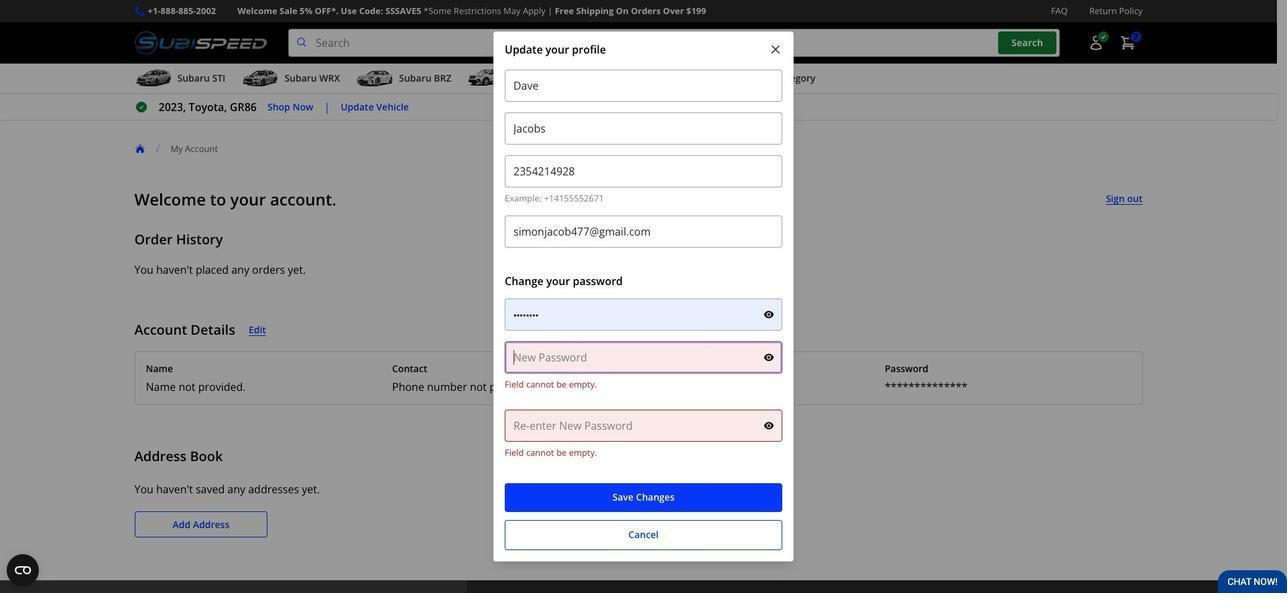 Task type: describe. For each thing, give the bounding box(es) containing it.
toggle password visibility image
[[764, 421, 774, 432]]

Email Address text field
[[505, 216, 782, 248]]



Task type: locate. For each thing, give the bounding box(es) containing it.
toggle password visibility image
[[764, 310, 774, 321], [764, 353, 774, 363]]

New Password password field
[[505, 342, 782, 374]]

Current Password password field
[[505, 299, 782, 331]]

close popup image
[[769, 43, 782, 56]]

0 vertical spatial toggle password visibility image
[[764, 310, 774, 321]]

First name text field
[[505, 70, 782, 102]]

1 vertical spatial toggle password visibility image
[[764, 353, 774, 363]]

Re-enter New Password password field
[[505, 410, 782, 443]]

Last Name text field
[[505, 113, 782, 145]]

2 toggle password visibility image from the top
[[764, 353, 774, 363]]

toggle password visibility image for new password password field
[[764, 353, 774, 363]]

open widget image
[[7, 555, 39, 587]]

Phone field
[[505, 156, 782, 188]]

toggle password visibility image for current password password field
[[764, 310, 774, 321]]

1 toggle password visibility image from the top
[[764, 310, 774, 321]]

search input field
[[288, 29, 1059, 57]]



Task type: vqa. For each thing, say whether or not it's contained in the screenshot.
search input field
yes



